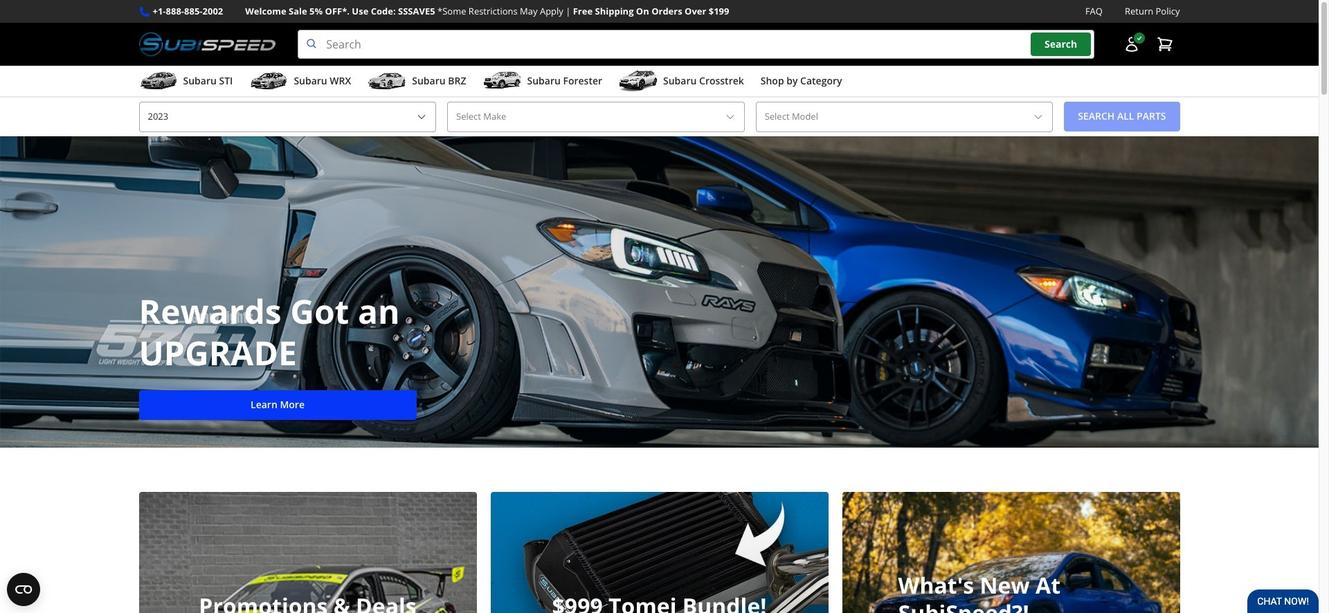 Task type: locate. For each thing, give the bounding box(es) containing it.
select make image
[[725, 111, 736, 122]]

a subaru wrx thumbnail image image
[[249, 71, 288, 91]]

search input field
[[298, 30, 1094, 59]]

Select Make button
[[447, 102, 745, 132]]

select model image
[[1033, 111, 1044, 122]]

deals image
[[139, 492, 477, 613]]

select year image
[[416, 111, 427, 122]]

Select Year button
[[139, 102, 436, 132]]

subispeed logo image
[[139, 30, 276, 59]]



Task type: vqa. For each thing, say whether or not it's contained in the screenshot.
the a subaru WRX Thumbnail Image
yes



Task type: describe. For each thing, give the bounding box(es) containing it.
coilovers image
[[490, 492, 828, 613]]

a subaru sti thumbnail image image
[[139, 71, 178, 91]]

a subaru brz thumbnail image image
[[368, 71, 407, 91]]

earn rewards image
[[842, 492, 1180, 613]]

rewards program image
[[0, 136, 1319, 448]]

button image
[[1123, 36, 1140, 53]]

Select Model button
[[756, 102, 1053, 132]]

open widget image
[[7, 573, 40, 606]]

a subaru crosstrek thumbnail image image
[[619, 71, 658, 91]]

a subaru forester thumbnail image image
[[483, 71, 522, 91]]



